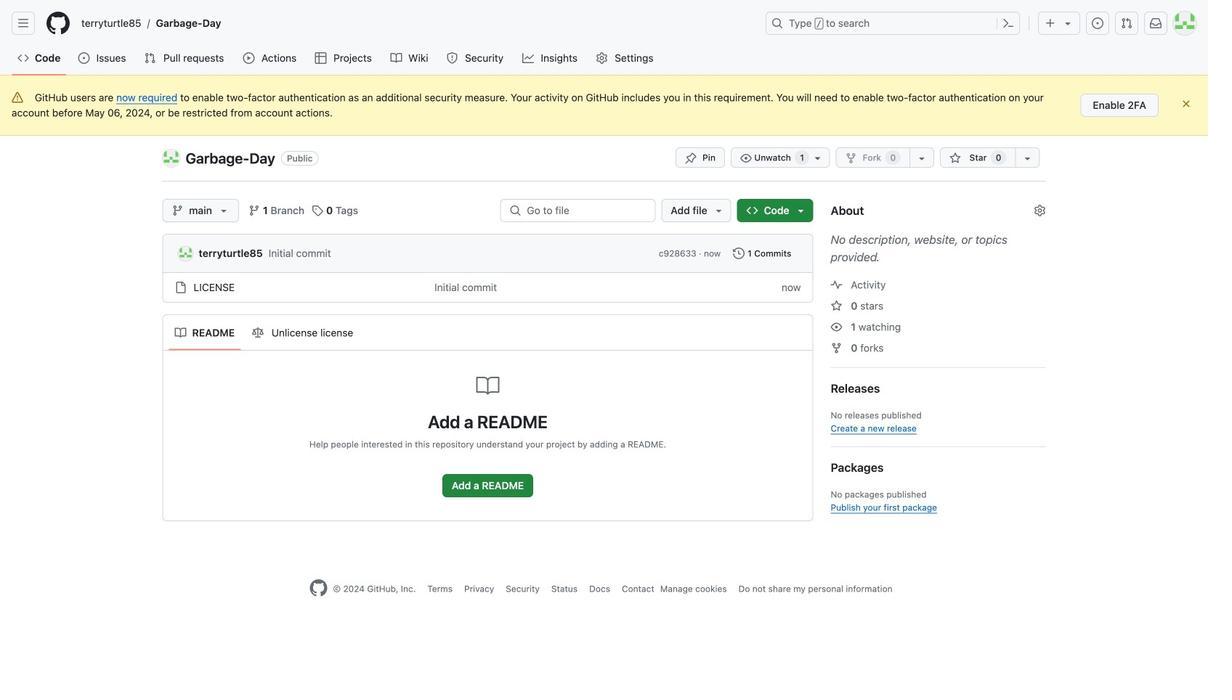 Task type: describe. For each thing, give the bounding box(es) containing it.
history image
[[733, 248, 745, 259]]

law image
[[252, 327, 264, 339]]

book image
[[390, 52, 402, 64]]

1 vertical spatial triangle down image
[[218, 205, 230, 217]]

alert image
[[12, 92, 23, 104]]

dismiss this message image
[[1181, 98, 1192, 110]]

gear image
[[596, 52, 608, 64]]

book image
[[175, 327, 186, 339]]

edit repository metadata image
[[1034, 205, 1046, 217]]

2 git branch image from the left
[[248, 205, 260, 217]]

star image
[[950, 153, 961, 164]]

2 triangle down image from the left
[[795, 205, 807, 217]]

see your forks of this repository image
[[916, 153, 928, 164]]

git pull request image
[[1121, 17, 1133, 29]]

1 vertical spatial list
[[169, 321, 361, 345]]

repo forked image
[[831, 343, 842, 354]]

notifications image
[[1150, 17, 1162, 29]]

code image
[[747, 205, 758, 217]]

0 vertical spatial triangle down image
[[1062, 17, 1074, 29]]

0 users starred this repository element
[[991, 150, 1007, 165]]

search image
[[510, 205, 521, 217]]

shield image
[[446, 52, 458, 64]]

command palette image
[[1003, 17, 1014, 29]]



Task type: vqa. For each thing, say whether or not it's contained in the screenshot.
Why am I seeing this? icon
no



Task type: locate. For each thing, give the bounding box(es) containing it.
0 horizontal spatial git branch image
[[172, 205, 183, 217]]

0 vertical spatial issue opened image
[[1092, 17, 1104, 29]]

triangle down image
[[1062, 17, 1074, 29], [218, 205, 230, 217]]

git branch image left tag image
[[248, 205, 260, 217]]

1 git branch image from the left
[[172, 205, 183, 217]]

0 horizontal spatial triangle down image
[[713, 205, 725, 217]]

pin this repository to your profile image
[[685, 153, 697, 164]]

star image
[[831, 300, 842, 312]]

triangle down image right code image
[[795, 205, 807, 217]]

0 horizontal spatial issue opened image
[[78, 52, 90, 64]]

issue opened image right code icon
[[78, 52, 90, 64]]

table image
[[315, 52, 327, 64]]

Go to file text field
[[527, 200, 640, 222]]

pulse image
[[831, 279, 842, 291]]

1 horizontal spatial git branch image
[[248, 205, 260, 217]]

issue opened image left git pull request icon
[[1092, 17, 1104, 29]]

1 vertical spatial issue opened image
[[78, 52, 90, 64]]

triangle down image
[[713, 205, 725, 217], [795, 205, 807, 217]]

terryturtle85 image
[[178, 247, 193, 261]]

homepage image
[[46, 12, 70, 35]]

banner
[[0, 0, 1208, 76]]

eye image up code image
[[740, 153, 752, 164]]

graph image
[[522, 52, 534, 64]]

eye image
[[740, 153, 752, 164], [831, 321, 842, 333]]

1 horizontal spatial eye image
[[831, 321, 842, 333]]

issue opened image
[[1092, 17, 1104, 29], [78, 52, 90, 64]]

1 horizontal spatial triangle down image
[[1062, 17, 1074, 29]]

1 vertical spatial eye image
[[831, 321, 842, 333]]

code image
[[17, 52, 29, 64]]

git branch image
[[172, 205, 183, 217], [248, 205, 260, 217]]

issue opened image for git pull request icon
[[1092, 17, 1104, 29]]

1 triangle down image from the left
[[713, 205, 725, 217]]

issue opened image for git pull request image
[[78, 52, 90, 64]]

eye image up repo forked icon
[[831, 321, 842, 333]]

triangle down image left code image
[[713, 205, 725, 217]]

git pull request image
[[144, 52, 156, 64]]

tag image
[[312, 205, 323, 217]]

play image
[[243, 52, 255, 64]]

add this repository to a list image
[[1022, 153, 1033, 164]]

0 vertical spatial list
[[76, 12, 757, 35]]

1 horizontal spatial triangle down image
[[795, 205, 807, 217]]

0 vertical spatial eye image
[[740, 153, 752, 164]]

0 horizontal spatial eye image
[[740, 153, 752, 164]]

repo forked image
[[845, 153, 857, 164]]

0 horizontal spatial triangle down image
[[218, 205, 230, 217]]

list
[[76, 12, 757, 35], [169, 321, 361, 345]]

1 horizontal spatial issue opened image
[[1092, 17, 1104, 29]]

homepage image
[[310, 580, 327, 597]]

owner avatar image
[[162, 150, 180, 167]]

git branch image up terryturtle85 image
[[172, 205, 183, 217]]



